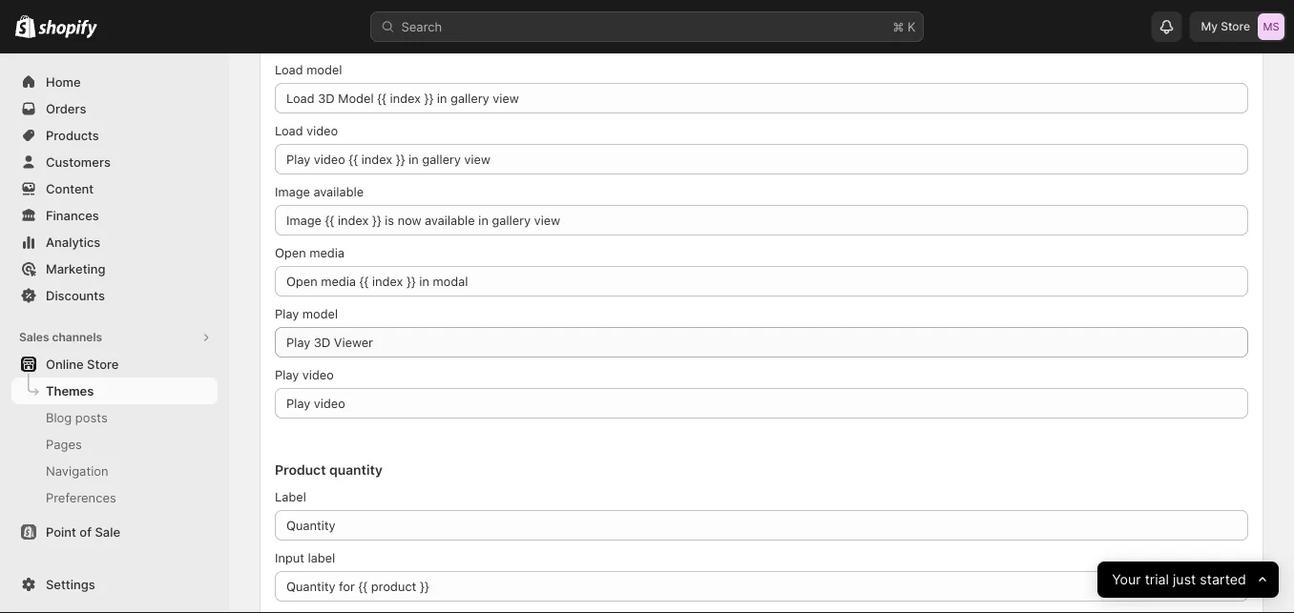 Task type: describe. For each thing, give the bounding box(es) containing it.
⌘ k
[[893, 19, 916, 34]]

finances
[[46, 208, 99, 223]]

customers link
[[11, 149, 218, 176]]

posts
[[75, 410, 108, 425]]

add apps
[[46, 594, 102, 608]]

blog
[[46, 410, 72, 425]]

themes link
[[11, 378, 218, 405]]

sales channels
[[19, 331, 102, 345]]

discounts link
[[11, 283, 218, 309]]

apps
[[73, 594, 102, 608]]

marketing
[[46, 262, 105, 276]]

channels
[[52, 331, 102, 345]]

search
[[401, 19, 442, 34]]

orders link
[[11, 95, 218, 122]]

marketing link
[[11, 256, 218, 283]]

store for online store
[[87, 357, 119, 372]]

analytics
[[46, 235, 100, 250]]

pages link
[[11, 431, 218, 458]]

of
[[80, 525, 92, 540]]

blog posts link
[[11, 405, 218, 431]]

apps button
[[11, 561, 218, 588]]

orders
[[46, 101, 86, 116]]

started
[[1200, 572, 1246, 588]]

add
[[46, 594, 70, 608]]

navigation link
[[11, 458, 218, 485]]

k
[[908, 19, 916, 34]]

sales
[[19, 331, 49, 345]]

point of sale link
[[11, 519, 218, 546]]

point of sale button
[[0, 519, 229, 546]]

content link
[[11, 176, 218, 202]]

⌘
[[893, 19, 904, 34]]

products
[[46, 128, 99, 143]]

analytics link
[[11, 229, 218, 256]]



Task type: vqa. For each thing, say whether or not it's contained in the screenshot.
Add Apps at the left
yes



Task type: locate. For each thing, give the bounding box(es) containing it.
navigation
[[46, 464, 108, 479]]

settings link
[[11, 572, 218, 598]]

preferences link
[[11, 485, 218, 512]]

0 horizontal spatial shopify image
[[15, 15, 36, 38]]

home link
[[11, 69, 218, 95]]

shopify image
[[15, 15, 36, 38], [38, 20, 98, 39]]

my store image
[[1258, 13, 1285, 40]]

my
[[1201, 20, 1218, 33]]

sale
[[95, 525, 120, 540]]

0 vertical spatial store
[[1221, 20, 1250, 33]]

blog posts
[[46, 410, 108, 425]]

point
[[46, 525, 76, 540]]

1 horizontal spatial shopify image
[[38, 20, 98, 39]]

add apps button
[[11, 588, 218, 614]]

store for my store
[[1221, 20, 1250, 33]]

customers
[[46, 155, 111, 169]]

preferences
[[46, 491, 116, 505]]

0 horizontal spatial store
[[87, 357, 119, 372]]

just
[[1173, 572, 1196, 588]]

store
[[1221, 20, 1250, 33], [87, 357, 119, 372]]

products link
[[11, 122, 218, 149]]

home
[[46, 74, 81, 89]]

content
[[46, 181, 94, 196]]

discounts
[[46, 288, 105, 303]]

1 horizontal spatial store
[[1221, 20, 1250, 33]]

online
[[46, 357, 84, 372]]

trial
[[1145, 572, 1169, 588]]

store down sales channels button
[[87, 357, 119, 372]]

online store
[[46, 357, 119, 372]]

my store
[[1201, 20, 1250, 33]]

sales channels button
[[11, 324, 218, 351]]

store inside 'link'
[[87, 357, 119, 372]]

your trial just started button
[[1097, 562, 1279, 598]]

store right the my
[[1221, 20, 1250, 33]]

your trial just started
[[1112, 572, 1246, 588]]

pages
[[46, 437, 82, 452]]

your
[[1112, 572, 1141, 588]]

1 vertical spatial store
[[87, 357, 119, 372]]

finances link
[[11, 202, 218, 229]]

online store link
[[11, 351, 218, 378]]

apps
[[19, 567, 48, 581]]

settings
[[46, 577, 95, 592]]

point of sale
[[46, 525, 120, 540]]

themes
[[46, 384, 94, 398]]



